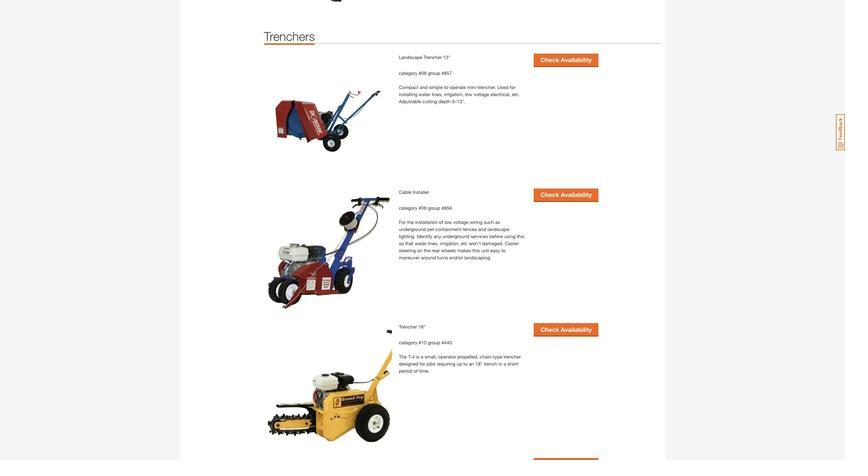 Task type: locate. For each thing, give the bounding box(es) containing it.
as
[[495, 219, 500, 225]]

for inside compact and simple to operate mini-trencher. used for installing water lines, irrigation, low voltage electrical, etc. adjustable cutting depth 0–13".
[[510, 84, 516, 90]]

trencher
[[424, 54, 442, 60], [399, 324, 417, 330]]

0 vertical spatial lines,
[[432, 91, 443, 97]]

group for #857
[[428, 70, 440, 76]]

3 category from the top
[[399, 340, 418, 346]]

damaged.
[[482, 240, 504, 246]]

the
[[407, 219, 414, 225], [424, 248, 431, 253]]

voltage up fences
[[453, 219, 469, 225]]

of left time.
[[414, 368, 418, 374]]

#08 for the
[[419, 205, 427, 211]]

0 vertical spatial for
[[510, 84, 516, 90]]

low
[[465, 91, 473, 97], [445, 219, 452, 225]]

0 vertical spatial the
[[407, 219, 414, 225]]

to inside for the installation of low voltage wiring such as underground pet containment fences and landscape lighting. identify any underground services before using this so that water lines, irrigation, etc aren't damaged. caster steering on the rear wheels makes this unit easy to maneuver around turns and/or landscaping.
[[502, 248, 506, 253]]

trencher 18" link
[[399, 324, 426, 330]]

identify
[[417, 233, 433, 239]]

0 vertical spatial trencher
[[424, 54, 442, 60]]

underground up lighting.
[[399, 226, 426, 232]]

landscape trencher 13"
[[399, 54, 451, 60]]

0 vertical spatial availability
[[561, 56, 592, 63]]

caster
[[505, 240, 519, 246]]

irrigation, inside compact and simple to operate mini-trencher. used for installing water lines, irrigation, low voltage electrical, etc. adjustable cutting depth 0–13".
[[444, 91, 464, 97]]

0 horizontal spatial to
[[444, 84, 449, 90]]

installer
[[413, 189, 429, 195]]

1 horizontal spatial 18"
[[476, 361, 483, 367]]

of inside the t-4 is a small, operator propelled, chain-type trencher designed for jobs requiring up to an 18" trench in a short period of time.
[[414, 368, 418, 374]]

2 availability from the top
[[561, 191, 592, 198]]

1 horizontal spatial and
[[478, 226, 486, 232]]

group
[[428, 70, 440, 76], [428, 205, 440, 211], [428, 340, 440, 346]]

group for #440
[[428, 340, 440, 346]]

rear tine tiller image
[[264, 0, 392, 14]]

2 #08 from the top
[[419, 205, 427, 211]]

to inside the t-4 is a small, operator propelled, chain-type trencher designed for jobs requiring up to an 18" trench in a short period of time.
[[464, 361, 468, 367]]

2 vertical spatial category
[[399, 340, 418, 346]]

1 vertical spatial check
[[541, 191, 559, 198]]

that
[[405, 240, 414, 246]]

voltage down trencher.
[[474, 91, 489, 97]]

1 vertical spatial low
[[445, 219, 452, 225]]

category up compact
[[399, 70, 418, 76]]

0 vertical spatial to
[[444, 84, 449, 90]]

0 horizontal spatial low
[[445, 219, 452, 225]]

0 vertical spatial irrigation,
[[444, 91, 464, 97]]

2 horizontal spatial to
[[502, 248, 506, 253]]

unit
[[481, 248, 489, 253]]

and left simple at the top
[[420, 84, 428, 90]]

for inside the t-4 is a small, operator propelled, chain-type trencher designed for jobs requiring up to an 18" trench in a short period of time.
[[420, 361, 426, 367]]

1 vertical spatial category
[[399, 205, 418, 211]]

trencher up the category #10 group #440 on the bottom of the page
[[399, 324, 417, 330]]

2 check from the top
[[541, 191, 559, 198]]

fences
[[463, 226, 477, 232]]

#440
[[442, 340, 452, 346]]

category #08 group #856
[[399, 205, 452, 211]]

3 group from the top
[[428, 340, 440, 346]]

0 horizontal spatial voltage
[[453, 219, 469, 225]]

#08 up installation
[[419, 205, 427, 211]]

2 check availability link from the top
[[534, 189, 599, 201]]

1 horizontal spatial low
[[465, 91, 473, 97]]

irrigation, up wheels
[[440, 240, 460, 246]]

steering
[[399, 248, 416, 253]]

lines, up rear
[[428, 240, 439, 246]]

low down mini-
[[465, 91, 473, 97]]

underground down containment
[[443, 233, 470, 239]]

1 vertical spatial #08
[[419, 205, 427, 211]]

0 vertical spatial check
[[541, 56, 559, 63]]

landscaping.
[[465, 255, 492, 260]]

0 vertical spatial underground
[[399, 226, 426, 232]]

compact
[[399, 84, 419, 90]]

0 vertical spatial low
[[465, 91, 473, 97]]

0 vertical spatial #08
[[419, 70, 427, 76]]

group left #856
[[428, 205, 440, 211]]

for up time.
[[420, 361, 426, 367]]

the up around
[[424, 248, 431, 253]]

etc
[[461, 240, 468, 246]]

water up on
[[415, 240, 427, 246]]

1 horizontal spatial underground
[[443, 233, 470, 239]]

water up cutting
[[419, 91, 431, 97]]

and up services
[[478, 226, 486, 232]]

0 vertical spatial of
[[439, 219, 443, 225]]

1 vertical spatial irrigation,
[[440, 240, 460, 246]]

underground
[[399, 226, 426, 232], [443, 233, 470, 239]]

group for #856
[[428, 205, 440, 211]]

0 vertical spatial check availability
[[541, 56, 592, 63]]

to right simple at the top
[[444, 84, 449, 90]]

3 check availability link from the top
[[534, 324, 599, 336]]

1 vertical spatial this
[[473, 248, 480, 253]]

18"
[[419, 324, 426, 330], [476, 361, 483, 367]]

containment
[[436, 226, 462, 232]]

0 vertical spatial group
[[428, 70, 440, 76]]

a right in
[[504, 361, 506, 367]]

for
[[510, 84, 516, 90], [420, 361, 426, 367]]

1 vertical spatial to
[[502, 248, 506, 253]]

0 vertical spatial voltage
[[474, 91, 489, 97]]

irrigation, down operate at top
[[444, 91, 464, 97]]

category for category #10 group #440
[[399, 340, 418, 346]]

this right the using
[[517, 233, 525, 239]]

1 check from the top
[[541, 56, 559, 63]]

1 vertical spatial for
[[420, 361, 426, 367]]

irrigation, inside for the installation of low voltage wiring such as underground pet containment fences and landscape lighting. identify any underground services before using this so that water lines, irrigation, etc aren't damaged. caster steering on the rear wheels makes this unit easy to maneuver around turns and/or landscaping.
[[440, 240, 460, 246]]

group left "#857"
[[428, 70, 440, 76]]

cutting
[[423, 98, 437, 104]]

this
[[517, 233, 525, 239], [473, 248, 480, 253]]

group right #10
[[428, 340, 440, 346]]

1 check availability link from the top
[[534, 54, 599, 66]]

check availability
[[541, 56, 592, 63], [541, 191, 592, 198], [541, 326, 592, 333]]

0 horizontal spatial of
[[414, 368, 418, 374]]

1 #08 from the top
[[419, 70, 427, 76]]

of up containment
[[439, 219, 443, 225]]

#08 down landscape trencher 13"
[[419, 70, 427, 76]]

0 horizontal spatial a
[[421, 354, 423, 360]]

1 horizontal spatial a
[[504, 361, 506, 367]]

1 horizontal spatial of
[[439, 219, 443, 225]]

such
[[484, 219, 494, 225]]

landscape
[[488, 226, 510, 232]]

to inside compact and simple to operate mini-trencher. used for installing water lines, irrigation, low voltage electrical, etc. adjustable cutting depth 0–13".
[[444, 84, 449, 90]]

0 vertical spatial water
[[419, 91, 431, 97]]

1 vertical spatial group
[[428, 205, 440, 211]]

1 vertical spatial voltage
[[453, 219, 469, 225]]

0 vertical spatial and
[[420, 84, 428, 90]]

t-
[[408, 354, 412, 360]]

low inside for the installation of low voltage wiring such as underground pet containment fences and landscape lighting. identify any underground services before using this so that water lines, irrigation, etc aren't damaged. caster steering on the rear wheels makes this unit easy to maneuver around turns and/or landscaping.
[[445, 219, 452, 225]]

0 vertical spatial 18"
[[419, 324, 426, 330]]

category #10 group #440
[[399, 340, 452, 346]]

0 horizontal spatial trencher
[[399, 324, 417, 330]]

2 vertical spatial check
[[541, 326, 559, 333]]

is
[[416, 354, 420, 360]]

to right 'easy'
[[502, 248, 506, 253]]

2 vertical spatial check availability link
[[534, 324, 599, 336]]

1 vertical spatial underground
[[443, 233, 470, 239]]

installing
[[399, 91, 418, 97]]

1 vertical spatial the
[[424, 248, 431, 253]]

using
[[504, 233, 516, 239]]

voltage
[[474, 91, 489, 97], [453, 219, 469, 225]]

category up for
[[399, 205, 418, 211]]

wiring
[[470, 219, 483, 225]]

irrigation,
[[444, 91, 464, 97], [440, 240, 460, 246]]

2 group from the top
[[428, 205, 440, 211]]

trencher left 13"
[[424, 54, 442, 60]]

2 vertical spatial to
[[464, 361, 468, 367]]

1 vertical spatial check availability link
[[534, 189, 599, 201]]

etc.
[[512, 91, 520, 97]]

1 vertical spatial check availability
[[541, 191, 592, 198]]

18" up #10
[[419, 324, 426, 330]]

lines,
[[432, 91, 443, 97], [428, 240, 439, 246]]

1 horizontal spatial for
[[510, 84, 516, 90]]

operator
[[438, 354, 456, 360]]

designed
[[399, 361, 419, 367]]

check availability link
[[534, 54, 599, 66], [534, 189, 599, 201], [534, 324, 599, 336]]

#08
[[419, 70, 427, 76], [419, 205, 427, 211]]

makes
[[457, 248, 471, 253]]

1 vertical spatial lines,
[[428, 240, 439, 246]]

to left an
[[464, 361, 468, 367]]

1 vertical spatial availability
[[561, 191, 592, 198]]

water inside compact and simple to operate mini-trencher. used for installing water lines, irrigation, low voltage electrical, etc. adjustable cutting depth 0–13".
[[419, 91, 431, 97]]

low up containment
[[445, 219, 452, 225]]

18" right an
[[476, 361, 483, 367]]

1 horizontal spatial to
[[464, 361, 468, 367]]

0 horizontal spatial for
[[420, 361, 426, 367]]

1 vertical spatial of
[[414, 368, 418, 374]]

1 vertical spatial water
[[415, 240, 427, 246]]

compact and simple to operate mini-trencher. used for installing water lines, irrigation, low voltage electrical, etc. adjustable cutting depth 0–13".
[[399, 84, 520, 104]]

turns
[[437, 255, 448, 260]]

1 horizontal spatial the
[[424, 248, 431, 253]]

an
[[469, 361, 474, 367]]

for up etc. at the top of page
[[510, 84, 516, 90]]

to
[[444, 84, 449, 90], [502, 248, 506, 253], [464, 361, 468, 367]]

adjustable
[[399, 98, 421, 104]]

1 vertical spatial and
[[478, 226, 486, 232]]

3 availability from the top
[[561, 326, 592, 333]]

1 vertical spatial 18"
[[476, 361, 483, 367]]

pet
[[427, 226, 434, 232]]

1 horizontal spatial voltage
[[474, 91, 489, 97]]

rear
[[432, 248, 440, 253]]

1 vertical spatial a
[[504, 361, 506, 367]]

a right is
[[421, 354, 423, 360]]

the right for
[[407, 219, 414, 225]]

this down aren't
[[473, 248, 480, 253]]

#857
[[442, 70, 452, 76]]

1 availability from the top
[[561, 56, 592, 63]]

0 vertical spatial category
[[399, 70, 418, 76]]

and
[[420, 84, 428, 90], [478, 226, 486, 232]]

availability
[[561, 56, 592, 63], [561, 191, 592, 198], [561, 326, 592, 333]]

0 vertical spatial check availability link
[[534, 54, 599, 66]]

1 horizontal spatial trencher
[[424, 54, 442, 60]]

1 category from the top
[[399, 70, 418, 76]]

lines, inside compact and simple to operate mini-trencher. used for installing water lines, irrigation, low voltage electrical, etc. adjustable cutting depth 0–13".
[[432, 91, 443, 97]]

2 vertical spatial availability
[[561, 326, 592, 333]]

2 vertical spatial group
[[428, 340, 440, 346]]

2 category from the top
[[399, 205, 418, 211]]

1 group from the top
[[428, 70, 440, 76]]

0 horizontal spatial 18"
[[419, 324, 426, 330]]

the
[[399, 354, 407, 360]]

0 vertical spatial this
[[517, 233, 525, 239]]

category
[[399, 70, 418, 76], [399, 205, 418, 211], [399, 340, 418, 346]]

0 horizontal spatial the
[[407, 219, 414, 225]]

category up t-
[[399, 340, 418, 346]]

short
[[508, 361, 518, 367]]

lines, down simple at the top
[[432, 91, 443, 97]]

electrical,
[[491, 91, 511, 97]]

0 horizontal spatial and
[[420, 84, 428, 90]]

2 vertical spatial check availability
[[541, 326, 592, 333]]

of
[[439, 219, 443, 225], [414, 368, 418, 374]]

0 horizontal spatial underground
[[399, 226, 426, 232]]

trencher 18"
[[399, 324, 426, 330]]

and inside for the installation of low voltage wiring such as underground pet containment fences and landscape lighting. identify any underground services before using this so that water lines, irrigation, etc aren't damaged. caster steering on the rear wheels makes this unit easy to maneuver around turns and/or landscaping.
[[478, 226, 486, 232]]

1 horizontal spatial this
[[517, 233, 525, 239]]

category for category #08 group #857
[[399, 70, 418, 76]]

check
[[541, 56, 559, 63], [541, 191, 559, 198], [541, 326, 559, 333]]

type
[[493, 354, 502, 360]]



Task type: vqa. For each thing, say whether or not it's contained in the screenshot.
Feedback Link image
yes



Task type: describe. For each thing, give the bounding box(es) containing it.
#08 for and
[[419, 70, 427, 76]]

0 horizontal spatial this
[[473, 248, 480, 253]]

low inside compact and simple to operate mini-trencher. used for installing water lines, irrigation, low voltage electrical, etc. adjustable cutting depth 0–13".
[[465, 91, 473, 97]]

up
[[457, 361, 462, 367]]

so
[[399, 240, 404, 246]]

4
[[412, 354, 415, 360]]

in
[[499, 361, 502, 367]]

trenchers
[[264, 29, 315, 43]]

landscape
[[399, 54, 422, 60]]

feedback link image
[[836, 114, 845, 151]]

installation
[[415, 219, 438, 225]]

services
[[471, 233, 488, 239]]

3 check availability from the top
[[541, 326, 592, 333]]

water inside for the installation of low voltage wiring such as underground pet containment fences and landscape lighting. identify any underground services before using this so that water lines, irrigation, etc aren't damaged. caster steering on the rear wheels makes this unit easy to maneuver around turns and/or landscaping.
[[415, 240, 427, 246]]

1 vertical spatial trencher
[[399, 324, 417, 330]]

any
[[434, 233, 441, 239]]

mini-
[[467, 84, 478, 90]]

small,
[[425, 354, 437, 360]]

before
[[490, 233, 503, 239]]

maneuver
[[399, 255, 420, 260]]

cable installer image
[[264, 189, 392, 317]]

time.
[[419, 368, 430, 374]]

1 check availability from the top
[[541, 56, 592, 63]]

cable installer link
[[399, 189, 429, 195]]

cable installer
[[399, 189, 429, 195]]

landscape trencher 13" link
[[399, 54, 451, 60]]

used
[[498, 84, 509, 90]]

lighting.
[[399, 233, 416, 239]]

trencher 18" image
[[264, 324, 392, 452]]

and inside compact and simple to operate mini-trencher. used for installing water lines, irrigation, low voltage electrical, etc. adjustable cutting depth 0–13".
[[420, 84, 428, 90]]

3 check from the top
[[541, 326, 559, 333]]

depth
[[439, 98, 451, 104]]

on
[[417, 248, 423, 253]]

category for category #08 group #856
[[399, 205, 418, 211]]

simple
[[429, 84, 443, 90]]

propelled,
[[458, 354, 479, 360]]

trencher
[[504, 354, 521, 360]]

wheels
[[441, 248, 456, 253]]

the t-4 is a small, operator propelled, chain-type trencher designed for jobs requiring up to an 18" trench in a short period of time.
[[399, 354, 521, 374]]

period
[[399, 368, 413, 374]]

requiring
[[437, 361, 456, 367]]

jobs
[[427, 361, 436, 367]]

#10
[[419, 340, 427, 346]]

for
[[399, 219, 406, 225]]

0 vertical spatial a
[[421, 354, 423, 360]]

category #08 group #857
[[399, 70, 452, 76]]

trencher.
[[478, 84, 496, 90]]

2 check availability from the top
[[541, 191, 592, 198]]

13"
[[443, 54, 451, 60]]

cable
[[399, 189, 411, 195]]

18" inside the t-4 is a small, operator propelled, chain-type trencher designed for jobs requiring up to an 18" trench in a short period of time.
[[476, 361, 483, 367]]

of inside for the installation of low voltage wiring such as underground pet containment fences and landscape lighting. identify any underground services before using this so that water lines, irrigation, etc aren't damaged. caster steering on the rear wheels makes this unit easy to maneuver around turns and/or landscaping.
[[439, 219, 443, 225]]

chain-
[[480, 354, 493, 360]]

0–13".
[[452, 98, 466, 104]]

lines, inside for the installation of low voltage wiring such as underground pet containment fences and landscape lighting. identify any underground services before using this so that water lines, irrigation, etc aren't damaged. caster steering on the rear wheels makes this unit easy to maneuver around turns and/or landscaping.
[[428, 240, 439, 246]]

operate
[[450, 84, 466, 90]]

easy
[[491, 248, 500, 253]]

voltage inside compact and simple to operate mini-trencher. used for installing water lines, irrigation, low voltage electrical, etc. adjustable cutting depth 0–13".
[[474, 91, 489, 97]]

#856
[[442, 205, 452, 211]]

trench
[[484, 361, 497, 367]]

and/or
[[449, 255, 463, 260]]

ground saw image
[[264, 54, 392, 182]]

aren't
[[469, 240, 481, 246]]

voltage inside for the installation of low voltage wiring such as underground pet containment fences and landscape lighting. identify any underground services before using this so that water lines, irrigation, etc aren't damaged. caster steering on the rear wheels makes this unit easy to maneuver around turns and/or landscaping.
[[453, 219, 469, 225]]

around
[[421, 255, 436, 260]]

for the installation of low voltage wiring such as underground pet containment fences and landscape lighting. identify any underground services before using this so that water lines, irrigation, etc aren't damaged. caster steering on the rear wheels makes this unit easy to maneuver around turns and/or landscaping.
[[399, 219, 525, 260]]



